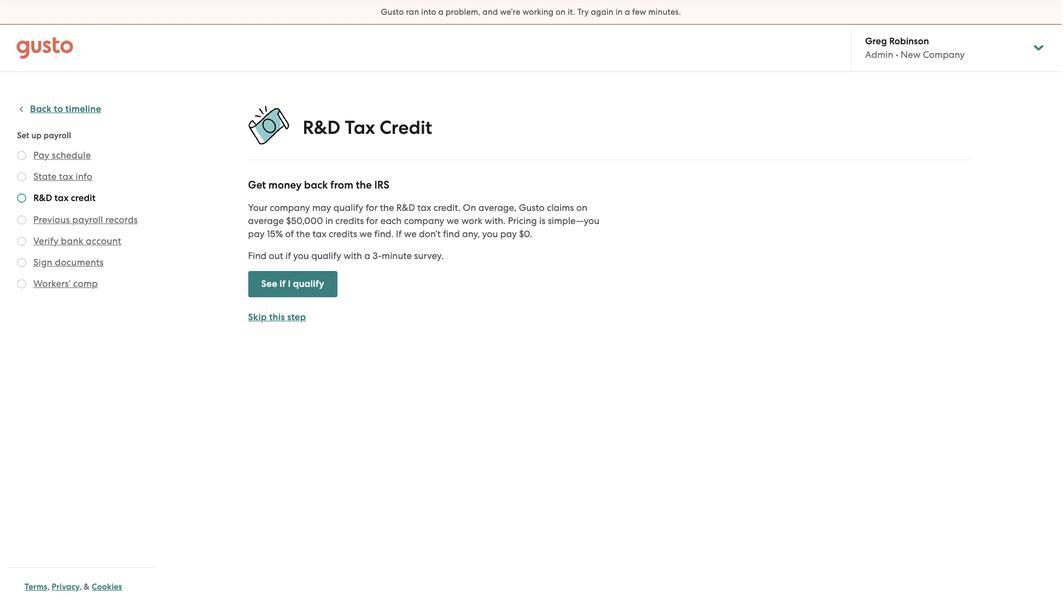 Task type: vqa. For each thing, say whether or not it's contained in the screenshot.
problem,
yes



Task type: locate. For each thing, give the bounding box(es) containing it.
1 vertical spatial credits
[[329, 229, 357, 240]]

0 horizontal spatial r&d
[[33, 193, 52, 204]]

credits up find out if you qualify with a 3-minute survey. at the top of the page
[[329, 229, 357, 240]]

timeline
[[65, 103, 101, 115]]

2 , from the left
[[79, 583, 82, 593]]

pay schedule button
[[33, 149, 91, 162]]

0 horizontal spatial payroll
[[44, 131, 71, 141]]

1 vertical spatial if
[[280, 279, 286, 290]]

0 vertical spatial gusto
[[381, 7, 404, 17]]

check image left pay
[[17, 151, 26, 160]]

check image left previous
[[17, 216, 26, 225]]

•
[[896, 49, 899, 60]]

documents
[[55, 257, 104, 268]]

r&d inside your company may qualify for the r&d tax credit. on average, gusto claims on average $50,000 in credits for each company we work with. pricing is simple—you pay 15% of the tax credits we find. if we don't find any, you pay $0.
[[397, 202, 415, 213]]

1 vertical spatial gusto
[[519, 202, 545, 213]]

payroll up 'pay schedule'
[[44, 131, 71, 141]]

on left the it.
[[556, 7, 566, 17]]

0 vertical spatial on
[[556, 7, 566, 17]]

1 horizontal spatial payroll
[[72, 214, 103, 225]]

qualify for i
[[293, 279, 324, 290]]

the
[[356, 179, 372, 192], [380, 202, 394, 213], [296, 229, 310, 240]]

a right into
[[439, 7, 444, 17]]

state
[[33, 171, 57, 182]]

1 vertical spatial in
[[325, 216, 333, 227]]

r&d left 'tax'
[[303, 116, 341, 139]]

pay left $0.
[[501, 229, 517, 240]]

we up the find
[[447, 216, 459, 227]]

2 vertical spatial check image
[[17, 280, 26, 289]]

we right if
[[404, 229, 417, 240]]

0 vertical spatial qualify
[[334, 202, 364, 213]]

qualify right i on the top left of the page
[[293, 279, 324, 290]]

tax left the credit. at the left top
[[418, 202, 431, 213]]

1 horizontal spatial a
[[439, 7, 444, 17]]

0 horizontal spatial you
[[293, 251, 309, 262]]

r&d
[[303, 116, 341, 139], [33, 193, 52, 204], [397, 202, 415, 213]]

0 horizontal spatial we
[[360, 229, 372, 240]]

check image left r&d tax credit
[[17, 194, 26, 203]]

for down irs
[[366, 202, 378, 213]]

minute
[[382, 251, 412, 262]]

from
[[330, 179, 354, 192]]

any,
[[462, 229, 480, 240]]

each
[[381, 216, 402, 227]]

gusto up pricing at the top of page
[[519, 202, 545, 213]]

sign documents
[[33, 257, 104, 268]]

previous payroll records button
[[33, 213, 138, 227]]

qualify left with
[[311, 251, 341, 262]]

&
[[84, 583, 90, 593]]

average,
[[479, 202, 517, 213]]

, left &
[[79, 583, 82, 593]]

a
[[439, 7, 444, 17], [625, 7, 630, 17], [365, 251, 370, 262]]

0 horizontal spatial the
[[296, 229, 310, 240]]

credits
[[336, 216, 364, 227], [329, 229, 357, 240]]

you inside your company may qualify for the r&d tax credit. on average, gusto claims on average $50,000 in credits for each company we work with. pricing is simple—you pay 15% of the tax credits we find. if we don't find any, you pay $0.
[[482, 229, 498, 240]]

1 horizontal spatial ,
[[79, 583, 82, 593]]

work
[[462, 216, 483, 227]]

verify bank account
[[33, 236, 121, 247]]

skip this step button
[[248, 311, 306, 324]]

qualify inside your company may qualify for the r&d tax credit. on average, gusto claims on average $50,000 in credits for each company we work with. pricing is simple—you pay 15% of the tax credits we find. if we don't find any, you pay $0.
[[334, 202, 364, 213]]

credits up with
[[336, 216, 364, 227]]

check image for pay
[[17, 151, 26, 160]]

r&d inside list
[[33, 193, 52, 204]]

1 horizontal spatial company
[[404, 216, 444, 227]]

if right out
[[286, 251, 291, 262]]

0 vertical spatial in
[[616, 7, 623, 17]]

2 horizontal spatial r&d
[[397, 202, 415, 213]]

,
[[47, 583, 50, 593], [79, 583, 82, 593]]

for up find.
[[366, 216, 378, 227]]

check image for state
[[17, 172, 26, 182]]

$0.
[[519, 229, 532, 240]]

see if i qualify button
[[248, 271, 338, 298]]

r&d down state
[[33, 193, 52, 204]]

you down with.
[[482, 229, 498, 240]]

3 check image from the top
[[17, 280, 26, 289]]

the down $50,000
[[296, 229, 310, 240]]

0 vertical spatial company
[[270, 202, 310, 213]]

qualify down from
[[334, 202, 364, 213]]

check image left workers'
[[17, 280, 26, 289]]

with
[[344, 251, 362, 262]]

pay
[[33, 150, 49, 161]]

qualify inside button
[[293, 279, 324, 290]]

gusto inside your company may qualify for the r&d tax credit. on average, gusto claims on average $50,000 in credits for each company we work with. pricing is simple—you pay 15% of the tax credits we find. if we don't find any, you pay $0.
[[519, 202, 545, 213]]

check image left verify
[[17, 237, 26, 246]]

1 horizontal spatial gusto
[[519, 202, 545, 213]]

1 vertical spatial you
[[293, 251, 309, 262]]

robinson
[[890, 36, 930, 47]]

0 vertical spatial for
[[366, 202, 378, 213]]

1 horizontal spatial r&d
[[303, 116, 341, 139]]

0 vertical spatial you
[[482, 229, 498, 240]]

workers' comp
[[33, 279, 98, 289]]

comp
[[73, 279, 98, 289]]

is
[[540, 216, 546, 227]]

if left i on the top left of the page
[[280, 279, 286, 290]]

4 check image from the top
[[17, 258, 26, 268]]

workers'
[[33, 279, 71, 289]]

2 check image from the top
[[17, 237, 26, 246]]

previous
[[33, 214, 70, 225]]

gusto
[[381, 7, 404, 17], [519, 202, 545, 213]]

a left 3-
[[365, 251, 370, 262]]

0 vertical spatial check image
[[17, 194, 26, 203]]

in down may
[[325, 216, 333, 227]]

gusto ran into a problem, and we're working on it. try again in a few minutes.
[[381, 7, 681, 17]]

company
[[270, 202, 310, 213], [404, 216, 444, 227]]

on
[[463, 202, 476, 213]]

on up 'simple—you'
[[577, 202, 588, 213]]

0 vertical spatial payroll
[[44, 131, 71, 141]]

try
[[578, 7, 589, 17]]

we
[[447, 216, 459, 227], [360, 229, 372, 240], [404, 229, 417, 240]]

new
[[901, 49, 921, 60]]

check image left sign
[[17, 258, 26, 268]]

2 horizontal spatial we
[[447, 216, 459, 227]]

1 vertical spatial on
[[577, 202, 588, 213]]

2 horizontal spatial the
[[380, 202, 394, 213]]

payroll
[[44, 131, 71, 141], [72, 214, 103, 225]]

1 vertical spatial company
[[404, 216, 444, 227]]

home image
[[16, 37, 73, 59]]

the left irs
[[356, 179, 372, 192]]

the up each
[[380, 202, 394, 213]]

for
[[366, 202, 378, 213], [366, 216, 378, 227]]

find.
[[375, 229, 394, 240]]

company up $50,000
[[270, 202, 310, 213]]

in right again
[[616, 7, 623, 17]]

payroll down credit
[[72, 214, 103, 225]]

company
[[923, 49, 965, 60]]

1 horizontal spatial pay
[[501, 229, 517, 240]]

cookies button
[[92, 581, 122, 594]]

1 check image from the top
[[17, 151, 26, 160]]

0 horizontal spatial in
[[325, 216, 333, 227]]

check image
[[17, 194, 26, 203], [17, 237, 26, 246], [17, 280, 26, 289]]

2 vertical spatial the
[[296, 229, 310, 240]]

you down of
[[293, 251, 309, 262]]

1 horizontal spatial you
[[482, 229, 498, 240]]

company up the don't
[[404, 216, 444, 227]]

tax left info
[[59, 171, 73, 182]]

admin
[[866, 49, 894, 60]]

3-
[[373, 251, 382, 262]]

gusto left ran
[[381, 7, 404, 17]]

0 horizontal spatial pay
[[248, 229, 265, 240]]

, left privacy
[[47, 583, 50, 593]]

2 vertical spatial qualify
[[293, 279, 324, 290]]

1 horizontal spatial the
[[356, 179, 372, 192]]

1 vertical spatial payroll
[[72, 214, 103, 225]]

bank
[[61, 236, 83, 247]]

a left 'few'
[[625, 7, 630, 17]]

pay down average
[[248, 229, 265, 240]]

2 check image from the top
[[17, 172, 26, 182]]

r&d for r&d tax credit
[[303, 116, 341, 139]]

check image
[[17, 151, 26, 160], [17, 172, 26, 182], [17, 216, 26, 225], [17, 258, 26, 268]]

i
[[288, 279, 291, 290]]

0 horizontal spatial ,
[[47, 583, 50, 593]]

r&d for r&d tax credit
[[33, 193, 52, 204]]

1 horizontal spatial on
[[577, 202, 588, 213]]

credit.
[[434, 202, 461, 213]]

terms , privacy , & cookies
[[25, 583, 122, 593]]

ran
[[406, 7, 419, 17]]

0 horizontal spatial company
[[270, 202, 310, 213]]

0 vertical spatial the
[[356, 179, 372, 192]]

tax
[[59, 171, 73, 182], [54, 193, 69, 204], [418, 202, 431, 213], [313, 229, 327, 240]]

tax left credit
[[54, 193, 69, 204]]

r&d up each
[[397, 202, 415, 213]]

credit
[[380, 116, 432, 139]]

tax inside button
[[59, 171, 73, 182]]

few
[[633, 7, 647, 17]]

check image for workers'
[[17, 280, 26, 289]]

you
[[482, 229, 498, 240], [293, 251, 309, 262]]

of
[[285, 229, 294, 240]]

cookies
[[92, 583, 122, 593]]

your
[[248, 202, 268, 213]]

on inside your company may qualify for the r&d tax credit. on average, gusto claims on average $50,000 in credits for each company we work with. pricing is simple—you pay 15% of the tax credits we find. if we don't find any, you pay $0.
[[577, 202, 588, 213]]

working
[[523, 7, 554, 17]]

1 vertical spatial check image
[[17, 237, 26, 246]]

we left find.
[[360, 229, 372, 240]]

skip this step
[[248, 312, 306, 323]]

pay
[[248, 229, 265, 240], [501, 229, 517, 240]]

r&d tax credit list
[[17, 149, 152, 293]]

3 check image from the top
[[17, 216, 26, 225]]

check image left state
[[17, 172, 26, 182]]

1 vertical spatial the
[[380, 202, 394, 213]]

1 horizontal spatial we
[[404, 229, 417, 240]]



Task type: describe. For each thing, give the bounding box(es) containing it.
2 horizontal spatial a
[[625, 7, 630, 17]]

previous payroll records
[[33, 214, 138, 225]]

terms link
[[25, 583, 47, 593]]

back
[[30, 103, 52, 115]]

back to timeline button
[[17, 103, 101, 116]]

see
[[261, 279, 277, 290]]

terms
[[25, 583, 47, 593]]

credit
[[71, 193, 96, 204]]

sign documents button
[[33, 256, 104, 269]]

up
[[31, 131, 42, 141]]

verify
[[33, 236, 59, 247]]

0 horizontal spatial on
[[556, 7, 566, 17]]

1 vertical spatial for
[[366, 216, 378, 227]]

1 , from the left
[[47, 583, 50, 593]]

verify bank account button
[[33, 235, 121, 248]]

may
[[312, 202, 331, 213]]

problem,
[[446, 7, 481, 17]]

pay schedule
[[33, 150, 91, 161]]

pricing
[[508, 216, 537, 227]]

0 vertical spatial credits
[[336, 216, 364, 227]]

greg robinson admin • new company
[[866, 36, 965, 60]]

skip
[[248, 312, 267, 323]]

this
[[269, 312, 285, 323]]

2 pay from the left
[[501, 229, 517, 240]]

1 check image from the top
[[17, 194, 26, 203]]

find
[[443, 229, 460, 240]]

workers' comp button
[[33, 277, 98, 291]]

again
[[591, 7, 614, 17]]

your company may qualify for the r&d tax credit. on average, gusto claims on average $50,000 in credits for each company we work with. pricing is simple—you pay 15% of the tax credits we find. if we don't find any, you pay $0.
[[248, 202, 600, 240]]

to
[[54, 103, 63, 115]]

we're
[[500, 7, 521, 17]]

out
[[269, 251, 283, 262]]

it.
[[568, 7, 576, 17]]

in inside your company may qualify for the r&d tax credit. on average, gusto claims on average $50,000 in credits for each company we work with. pricing is simple—you pay 15% of the tax credits we find. if we don't find any, you pay $0.
[[325, 216, 333, 227]]

privacy
[[52, 583, 79, 593]]

with.
[[485, 216, 506, 227]]

qualify for may
[[334, 202, 364, 213]]

privacy link
[[52, 583, 79, 593]]

sign
[[33, 257, 52, 268]]

get
[[248, 179, 266, 192]]

claims
[[547, 202, 574, 213]]

money
[[269, 179, 302, 192]]

greg
[[866, 36, 887, 47]]

$50,000
[[286, 216, 323, 227]]

r&d tax credit
[[303, 116, 432, 139]]

back
[[304, 179, 328, 192]]

irs
[[375, 179, 390, 192]]

don't
[[419, 229, 441, 240]]

tax down $50,000
[[313, 229, 327, 240]]

minutes.
[[649, 7, 681, 17]]

see if i qualify
[[261, 279, 324, 290]]

find out if you qualify with a 3-minute survey.
[[248, 251, 444, 262]]

0 vertical spatial if
[[286, 251, 291, 262]]

payroll inside button
[[72, 214, 103, 225]]

if inside see if i qualify button
[[280, 279, 286, 290]]

check image for verify
[[17, 237, 26, 246]]

into
[[421, 7, 437, 17]]

info
[[76, 171, 92, 182]]

records
[[105, 214, 138, 225]]

find
[[248, 251, 267, 262]]

r&d tax credit
[[33, 193, 96, 204]]

state tax info
[[33, 171, 92, 182]]

account
[[86, 236, 121, 247]]

step
[[287, 312, 306, 323]]

0 horizontal spatial a
[[365, 251, 370, 262]]

1 vertical spatial qualify
[[311, 251, 341, 262]]

tax
[[345, 116, 375, 139]]

15%
[[267, 229, 283, 240]]

simple—you
[[548, 216, 600, 227]]

back to timeline
[[30, 103, 101, 115]]

and
[[483, 7, 498, 17]]

set up payroll
[[17, 131, 71, 141]]

check image for sign
[[17, 258, 26, 268]]

1 horizontal spatial in
[[616, 7, 623, 17]]

schedule
[[52, 150, 91, 161]]

1 pay from the left
[[248, 229, 265, 240]]

get money back from the irs
[[248, 179, 390, 192]]

0 horizontal spatial gusto
[[381, 7, 404, 17]]

survey.
[[414, 251, 444, 262]]

if
[[396, 229, 402, 240]]

check image for previous
[[17, 216, 26, 225]]

average
[[248, 216, 284, 227]]



